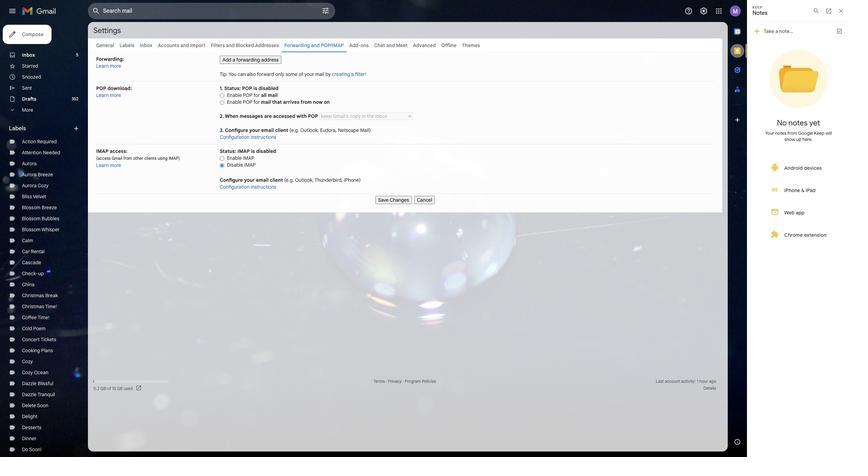 Task type: locate. For each thing, give the bounding box(es) containing it.
configuration down 3.
[[220, 134, 250, 140]]

settings
[[94, 26, 121, 35]]

time!
[[45, 304, 57, 310], [38, 315, 49, 321]]

footer
[[88, 378, 723, 392]]

is up enable pop for all mail
[[254, 85, 258, 91]]

configuration instructions link down the disable imap
[[220, 184, 277, 190]]

1 configuration from the top
[[220, 134, 250, 140]]

1 vertical spatial configure
[[220, 177, 243, 183]]

from
[[301, 99, 312, 105], [123, 156, 132, 161]]

2 configuration instructions link from the top
[[220, 184, 277, 190]]

soon!
[[29, 447, 42, 453]]

imap up enable imap
[[238, 148, 250, 154]]

outlook, down with
[[301, 127, 319, 133]]

1 vertical spatial of
[[107, 386, 111, 391]]

from left other
[[123, 156, 132, 161]]

4 and from the left
[[387, 42, 395, 48]]

time! down break
[[45, 304, 57, 310]]

1 vertical spatial blossom
[[22, 216, 40, 222]]

enable pop for mail that arrives from now on
[[227, 99, 330, 105]]

1 for from the top
[[254, 92, 260, 98]]

disable
[[227, 162, 243, 168]]

breeze up "aurora cozy"
[[38, 172, 53, 178]]

of left the 15
[[107, 386, 111, 391]]

configure down disable
[[220, 177, 243, 183]]

and left import
[[181, 42, 189, 48]]

email down status: imap is disabled
[[256, 177, 269, 183]]

of right "some"
[[299, 71, 304, 77]]

compose
[[22, 31, 43, 37]]

cozy down cooking
[[22, 359, 33, 365]]

from left now
[[301, 99, 312, 105]]

0 vertical spatial instructions
[[251, 134, 277, 140]]

1 instructions from the top
[[251, 134, 277, 140]]

1 vertical spatial is
[[251, 148, 255, 154]]

2 vertical spatial learn
[[96, 162, 109, 168]]

cooking plans
[[22, 348, 53, 354]]

messages
[[240, 113, 263, 119]]

cancel button
[[415, 196, 435, 204]]

1 horizontal spatial inbox
[[140, 42, 153, 48]]

dinner
[[22, 436, 36, 442]]

0 horizontal spatial labels
[[9, 125, 26, 132]]

with
[[297, 113, 307, 119]]

time! up poem
[[38, 315, 49, 321]]

mail left the "by"
[[316, 71, 325, 77]]

instructions inside 3. configure your email client (e.g. outlook, eudora, netscape mail) configuration instructions
[[251, 134, 277, 140]]

0 vertical spatial more
[[110, 63, 121, 69]]

learn down download:
[[96, 92, 109, 98]]

None radio
[[220, 93, 224, 98]]

1 vertical spatial dazzle
[[22, 392, 37, 398]]

0 horizontal spatial of
[[107, 386, 111, 391]]

1 enable from the top
[[227, 92, 242, 98]]

status: right 1.
[[225, 85, 241, 91]]

more down forwarding:
[[110, 63, 121, 69]]

email inside configure your email client (e.g. outlook, thunderbird, iphone) configuration instructions
[[256, 177, 269, 183]]

2 aurora from the top
[[22, 172, 37, 178]]

action required
[[22, 139, 57, 145]]

email down are at left top
[[261, 127, 274, 133]]

0 horizontal spatial ·
[[386, 379, 387, 384]]

instructions down the disable imap
[[251, 184, 277, 190]]

configuration instructions link for your
[[220, 184, 277, 190]]

and for filters
[[226, 42, 235, 48]]

iphone)
[[344, 177, 361, 183]]

status: up enable imap option
[[220, 148, 237, 154]]

learn more link down (access
[[96, 162, 121, 168]]

tip:
[[220, 71, 228, 77]]

forwarding: learn more
[[96, 56, 124, 69]]

for left all on the top left
[[254, 92, 260, 98]]

add-ons
[[350, 42, 369, 48]]

·
[[386, 379, 387, 384], [403, 379, 404, 384]]

Disable IMAP radio
[[220, 163, 224, 168]]

1 vertical spatial enable
[[227, 99, 242, 105]]

None radio
[[220, 100, 224, 105]]

cozy up the velvet
[[38, 183, 49, 189]]

1 vertical spatial outlook,
[[295, 177, 314, 183]]

0 vertical spatial configuration
[[220, 134, 250, 140]]

bliss
[[22, 194, 32, 200]]

0 vertical spatial outlook,
[[301, 127, 319, 133]]

1 vertical spatial labels
[[9, 125, 26, 132]]

pop inside pop download: learn more
[[96, 85, 106, 91]]

save
[[378, 197, 389, 203]]

1 horizontal spatial inbox link
[[140, 42, 153, 48]]

2 vertical spatial cozy
[[22, 370, 33, 376]]

from inside imap access: (access gmail from other clients using imap) learn more
[[123, 156, 132, 161]]

1 vertical spatial more
[[110, 92, 121, 98]]

(e.g. inside 3. configure your email client (e.g. outlook, eudora, netscape mail) configuration instructions
[[290, 127, 299, 133]]

instructions inside configure your email client (e.g. outlook, thunderbird, iphone) configuration instructions
[[251, 184, 277, 190]]

forwarding
[[285, 42, 310, 48]]

2 instructions from the top
[[251, 184, 277, 190]]

enable up when
[[227, 99, 242, 105]]

bliss velvet link
[[22, 194, 46, 200]]

christmas break
[[22, 293, 58, 299]]

bliss velvet
[[22, 194, 46, 200]]

imap
[[96, 148, 109, 154], [238, 148, 250, 154], [243, 155, 255, 161], [245, 162, 256, 168]]

christmas down china
[[22, 293, 44, 299]]

delete soon link
[[22, 403, 48, 409]]

configuration instructions link
[[220, 134, 277, 140], [220, 184, 277, 190]]

1 vertical spatial aurora
[[22, 172, 37, 178]]

starred
[[22, 63, 38, 69]]

attention
[[22, 150, 42, 156]]

is up enable imap
[[251, 148, 255, 154]]

cold
[[22, 326, 32, 332]]

None search field
[[88, 3, 336, 19]]

coffee time! link
[[22, 315, 49, 321]]

navigation
[[96, 194, 715, 204]]

china
[[22, 282, 35, 288]]

blossom up calm
[[22, 227, 40, 233]]

and right filters
[[226, 42, 235, 48]]

inbox link right labels link
[[140, 42, 153, 48]]

0 vertical spatial dazzle
[[22, 381, 37, 387]]

dazzle down cozy ocean link
[[22, 381, 37, 387]]

2 vertical spatial learn more link
[[96, 162, 121, 168]]

enable pop for all mail
[[227, 92, 278, 98]]

coffee time!
[[22, 315, 49, 321]]

1 vertical spatial configuration
[[220, 184, 250, 190]]

1 vertical spatial email
[[256, 177, 269, 183]]

learn more link for more
[[96, 63, 121, 69]]

configuration down disable
[[220, 184, 250, 190]]

enable down 1. status: pop is disabled
[[227, 92, 242, 98]]

0 vertical spatial aurora
[[22, 161, 37, 167]]

1 vertical spatial instructions
[[251, 184, 277, 190]]

chat and meet
[[375, 42, 408, 48]]

learn more link down forwarding:
[[96, 63, 121, 69]]

1 gb from the left
[[100, 386, 106, 391]]

2 vertical spatial aurora
[[22, 183, 37, 189]]

plans
[[41, 348, 53, 354]]

1 vertical spatial inbox
[[22, 52, 35, 58]]

blossom whisper link
[[22, 227, 60, 233]]

0 vertical spatial learn more link
[[96, 63, 121, 69]]

2 and from the left
[[226, 42, 235, 48]]

main menu image
[[8, 7, 17, 15]]

imap up (access
[[96, 148, 109, 154]]

forwarding:
[[96, 56, 124, 62]]

None button
[[220, 56, 282, 64]]

imap for status:
[[238, 148, 250, 154]]

configure right 3.
[[225, 127, 248, 133]]

outlook,
[[301, 127, 319, 133], [295, 177, 314, 183]]

1 vertical spatial client
[[270, 177, 283, 183]]

pop/imap
[[321, 42, 344, 48]]

2 blossom from the top
[[22, 216, 40, 222]]

imap down enable imap
[[245, 162, 256, 168]]

0 vertical spatial configure
[[225, 127, 248, 133]]

creating
[[332, 71, 350, 77]]

(e.g. inside configure your email client (e.g. outlook, thunderbird, iphone) configuration instructions
[[284, 177, 294, 183]]

1 vertical spatial mail
[[268, 92, 278, 98]]

3 blossom from the top
[[22, 227, 40, 233]]

breeze
[[38, 172, 53, 178], [42, 205, 57, 211]]

imap down status: imap is disabled
[[243, 155, 255, 161]]

velvet
[[33, 194, 46, 200]]

0 vertical spatial inbox link
[[140, 42, 153, 48]]

0 horizontal spatial inbox link
[[22, 52, 35, 58]]

inbox up starred
[[22, 52, 35, 58]]

0 vertical spatial labels
[[120, 42, 135, 48]]

(access
[[96, 156, 111, 161]]

aurora up bliss in the top of the page
[[22, 183, 37, 189]]

· right terms link
[[386, 379, 387, 384]]

and right chat
[[387, 42, 395, 48]]

cooking plans link
[[22, 348, 53, 354]]

0 vertical spatial from
[[301, 99, 312, 105]]

learn more link
[[96, 63, 121, 69], [96, 92, 121, 98], [96, 162, 121, 168]]

blossom
[[22, 205, 40, 211], [22, 216, 40, 222], [22, 227, 40, 233]]

breeze up bubbles at top left
[[42, 205, 57, 211]]

gmail image
[[22, 4, 59, 18]]

3 more from the top
[[110, 162, 121, 168]]

pop left download:
[[96, 85, 106, 91]]

dazzle blissful link
[[22, 381, 53, 387]]

labels heading
[[9, 125, 73, 132]]

blossom down bliss velvet
[[22, 205, 40, 211]]

imap for enable
[[243, 155, 255, 161]]

0 vertical spatial (e.g.
[[290, 127, 299, 133]]

mail
[[316, 71, 325, 77], [268, 92, 278, 98], [261, 99, 271, 105]]

0 vertical spatial email
[[261, 127, 274, 133]]

tab list
[[729, 22, 748, 433]]

instructions up status: imap is disabled
[[251, 134, 277, 140]]

gb right the 15
[[117, 386, 123, 391]]

your down messages
[[250, 127, 260, 133]]

aurora down aurora link
[[22, 172, 37, 178]]

concert tickets
[[22, 337, 56, 343]]

2 vertical spatial blossom
[[22, 227, 40, 233]]

concert
[[22, 337, 40, 343]]

1 vertical spatial your
[[250, 127, 260, 133]]

1 and from the left
[[181, 42, 189, 48]]

1 aurora from the top
[[22, 161, 37, 167]]

2 · from the left
[[403, 379, 404, 384]]

aurora for aurora cozy
[[22, 183, 37, 189]]

cozy down cozy link
[[22, 370, 33, 376]]

christmas break link
[[22, 293, 58, 299]]

0 vertical spatial breeze
[[38, 172, 53, 178]]

gmail
[[112, 156, 122, 161]]

aurora for aurora link
[[22, 161, 37, 167]]

more inside pop download: learn more
[[110, 92, 121, 98]]

christmas time!
[[22, 304, 57, 310]]

1 vertical spatial learn
[[96, 92, 109, 98]]

imap inside imap access: (access gmail from other clients using imap) learn more
[[96, 148, 109, 154]]

2 more from the top
[[110, 92, 121, 98]]

offline link
[[442, 42, 457, 48]]

and for forwarding
[[311, 42, 320, 48]]

1 vertical spatial cozy
[[22, 359, 33, 365]]

0 horizontal spatial gb
[[100, 386, 106, 391]]

outlook, inside 3. configure your email client (e.g. outlook, eudora, netscape mail) configuration instructions
[[301, 127, 319, 133]]

imap for disable
[[245, 162, 256, 168]]

1 vertical spatial disabled
[[256, 148, 276, 154]]

0 vertical spatial configuration instructions link
[[220, 134, 277, 140]]

0 vertical spatial blossom
[[22, 205, 40, 211]]

when
[[225, 113, 239, 119]]

your down the disable imap
[[244, 177, 255, 183]]

cozy link
[[22, 359, 33, 365]]

1 horizontal spatial ·
[[403, 379, 404, 384]]

0 vertical spatial christmas
[[22, 293, 44, 299]]

2 enable from the top
[[227, 99, 242, 105]]

last account activity: 1 hour ago details
[[656, 379, 717, 391]]

outlook, left thunderbird,
[[295, 177, 314, 183]]

0 vertical spatial client
[[275, 127, 288, 133]]

3 enable from the top
[[227, 155, 242, 161]]

dazzle up "delete"
[[22, 392, 37, 398]]

labels up action in the left of the page
[[9, 125, 26, 132]]

more down gmail
[[110, 162, 121, 168]]

0 vertical spatial learn
[[96, 63, 109, 69]]

inbox right labels link
[[140, 42, 153, 48]]

3 and from the left
[[311, 42, 320, 48]]

enable up disable
[[227, 155, 242, 161]]

1 horizontal spatial of
[[299, 71, 304, 77]]

using
[[158, 156, 168, 161]]

learn down (access
[[96, 162, 109, 168]]

mail down all on the top left
[[261, 99, 271, 105]]

2 dazzle from the top
[[22, 392, 37, 398]]

0 vertical spatial enable
[[227, 92, 242, 98]]

and left pop/imap
[[311, 42, 320, 48]]

3 aurora from the top
[[22, 183, 37, 189]]

0 vertical spatial for
[[254, 92, 260, 98]]

attention needed
[[22, 150, 60, 156]]

1 vertical spatial inbox link
[[22, 52, 35, 58]]

· right privacy
[[403, 379, 404, 384]]

1 · from the left
[[386, 379, 387, 384]]

2 configuration from the top
[[220, 184, 250, 190]]

filter!
[[355, 71, 367, 77]]

learn more link down download:
[[96, 92, 121, 98]]

1 vertical spatial status:
[[220, 148, 237, 154]]

2 learn more link from the top
[[96, 92, 121, 98]]

more down download:
[[110, 92, 121, 98]]

1 vertical spatial from
[[123, 156, 132, 161]]

accounts
[[158, 42, 179, 48]]

import
[[190, 42, 206, 48]]

enable for enable pop for mail that arrives from now on
[[227, 99, 242, 105]]

labels inside labels navigation
[[9, 125, 26, 132]]

blossom down blossom breeze link
[[22, 216, 40, 222]]

2 for from the top
[[254, 99, 260, 105]]

1 vertical spatial breeze
[[42, 205, 57, 211]]

352
[[72, 96, 78, 101]]

labels for the labels heading
[[9, 125, 26, 132]]

1 horizontal spatial gb
[[117, 386, 123, 391]]

enable
[[227, 92, 242, 98], [227, 99, 242, 105], [227, 155, 242, 161]]

aurora down attention
[[22, 161, 37, 167]]

on
[[324, 99, 330, 105]]

2 christmas from the top
[[22, 304, 44, 310]]

program policies link
[[405, 379, 437, 384]]

of
[[299, 71, 304, 77], [107, 386, 111, 391]]

1 vertical spatial configuration instructions link
[[220, 184, 277, 190]]

soon
[[37, 403, 48, 409]]

1 dazzle from the top
[[22, 381, 37, 387]]

client
[[275, 127, 288, 133], [270, 177, 283, 183]]

labels
[[120, 42, 135, 48], [9, 125, 26, 132]]

breeze for blossom breeze
[[42, 205, 57, 211]]

3 learn from the top
[[96, 162, 109, 168]]

1 christmas from the top
[[22, 293, 44, 299]]

check-up
[[22, 271, 44, 277]]

your right "some"
[[305, 71, 314, 77]]

configuration instructions link up status: imap is disabled
[[220, 134, 277, 140]]

2 learn from the top
[[96, 92, 109, 98]]

blissful
[[38, 381, 53, 387]]

desserts
[[22, 425, 41, 431]]

learn down forwarding:
[[96, 63, 109, 69]]

aurora for aurora breeze
[[22, 172, 37, 178]]

do soon!
[[22, 447, 42, 453]]

0 vertical spatial time!
[[45, 304, 57, 310]]

1 learn more link from the top
[[96, 63, 121, 69]]

general
[[96, 42, 114, 48]]

2 vertical spatial your
[[244, 177, 255, 183]]

disabled down 3. configure your email client (e.g. outlook, eudora, netscape mail) configuration instructions at the left of the page
[[256, 148, 276, 154]]

accounts and import
[[158, 42, 206, 48]]

2 vertical spatial mail
[[261, 99, 271, 105]]

filters and blocked addresses link
[[211, 42, 279, 48]]

1 vertical spatial (e.g.
[[284, 177, 294, 183]]

0 vertical spatial disabled
[[259, 85, 279, 91]]

1 configuration instructions link from the top
[[220, 134, 277, 140]]

christmas up the coffee time! link
[[22, 304, 44, 310]]

1 blossom from the top
[[22, 205, 40, 211]]

for down enable pop for all mail
[[254, 99, 260, 105]]

learn inside pop download: learn more
[[96, 92, 109, 98]]

sent link
[[22, 85, 32, 91]]

mail up that
[[268, 92, 278, 98]]

1 vertical spatial learn more link
[[96, 92, 121, 98]]

1 vertical spatial for
[[254, 99, 260, 105]]

1 vertical spatial christmas
[[22, 304, 44, 310]]

Enable IMAP radio
[[220, 156, 224, 161]]

1 horizontal spatial labels
[[120, 42, 135, 48]]

and
[[181, 42, 189, 48], [226, 42, 235, 48], [311, 42, 320, 48], [387, 42, 395, 48]]

configuration
[[220, 134, 250, 140], [220, 184, 250, 190]]

inbox link up starred
[[22, 52, 35, 58]]

2 vertical spatial more
[[110, 162, 121, 168]]

labels up forwarding:
[[120, 42, 135, 48]]

delight
[[22, 414, 37, 420]]

accessed
[[273, 113, 296, 119]]

disabled up all on the top left
[[259, 85, 279, 91]]

2. when messages are accessed with pop
[[220, 113, 320, 119]]

enable for enable pop for all mail
[[227, 92, 242, 98]]

1 learn from the top
[[96, 63, 109, 69]]

gb right 0.2
[[100, 386, 106, 391]]

0 horizontal spatial from
[[123, 156, 132, 161]]

1 more from the top
[[110, 63, 121, 69]]

inbox inside labels navigation
[[22, 52, 35, 58]]

0 horizontal spatial inbox
[[22, 52, 35, 58]]

pop download: learn more
[[96, 85, 132, 98]]

dazzle
[[22, 381, 37, 387], [22, 392, 37, 398]]

2 vertical spatial enable
[[227, 155, 242, 161]]

1 vertical spatial time!
[[38, 315, 49, 321]]

footer containing terms
[[88, 378, 723, 392]]

0 vertical spatial is
[[254, 85, 258, 91]]



Task type: vqa. For each thing, say whether or not it's contained in the screenshot.
"preparations" inside the The omen showed, took me away Preparations are done, this can't last The mere reflection brought disgust No ordeal to conquer, this firm slit It sheds upon the floor, dripping into a pool Grant me sleep, take me under Like the wings of a dove, folding around I fade into this tender care
no



Task type: describe. For each thing, give the bounding box(es) containing it.
cozy for cozy link
[[22, 359, 33, 365]]

advanced
[[413, 42, 436, 48]]

by
[[326, 71, 331, 77]]

imap access: (access gmail from other clients using imap) learn more
[[96, 148, 180, 168]]

cooking
[[22, 348, 40, 354]]

labels for labels link
[[120, 42, 135, 48]]

configuration inside 3. configure your email client (e.g. outlook, eudora, netscape mail) configuration instructions
[[220, 134, 250, 140]]

blossom whisper
[[22, 227, 60, 233]]

required
[[37, 139, 57, 145]]

time! for christmas time!
[[45, 304, 57, 310]]

2 gb from the left
[[117, 386, 123, 391]]

privacy link
[[388, 379, 402, 384]]

last
[[656, 379, 664, 384]]

christmas time! link
[[22, 304, 57, 310]]

your inside configure your email client (e.g. outlook, thunderbird, iphone) configuration instructions
[[244, 177, 255, 183]]

more inside imap access: (access gmail from other clients using imap) learn more
[[110, 162, 121, 168]]

a
[[352, 71, 354, 77]]

0 vertical spatial status:
[[225, 85, 241, 91]]

cascade
[[22, 260, 41, 266]]

cold poem link
[[22, 326, 46, 332]]

attention needed link
[[22, 150, 60, 156]]

starred link
[[22, 63, 38, 69]]

poem
[[33, 326, 46, 332]]

for for mail that arrives from now on
[[254, 99, 260, 105]]

cozy for cozy ocean
[[22, 370, 33, 376]]

dazzle for dazzle tranquil
[[22, 392, 37, 398]]

0 vertical spatial cozy
[[38, 183, 49, 189]]

tranquil
[[38, 392, 55, 398]]

calm
[[22, 238, 33, 244]]

program
[[405, 379, 421, 384]]

filters
[[211, 42, 225, 48]]

1 horizontal spatial from
[[301, 99, 312, 105]]

check-
[[22, 271, 38, 277]]

time! for coffee time!
[[38, 315, 49, 321]]

labels link
[[120, 42, 135, 48]]

forwarding and pop/imap
[[285, 42, 344, 48]]

blossom for blossom bubbles
[[22, 216, 40, 222]]

blossom breeze link
[[22, 205, 57, 211]]

0 vertical spatial of
[[299, 71, 304, 77]]

15
[[112, 386, 116, 391]]

car
[[22, 249, 30, 255]]

learn inside 'forwarding: learn more'
[[96, 63, 109, 69]]

pop down 1. status: pop is disabled
[[243, 92, 253, 98]]

desserts link
[[22, 425, 41, 431]]

status: imap is disabled
[[220, 148, 276, 154]]

advanced search options image
[[319, 4, 333, 18]]

creating a filter! link
[[332, 71, 367, 77]]

1
[[697, 379, 699, 384]]

pop up enable pop for all mail
[[242, 85, 252, 91]]

labels navigation
[[0, 22, 88, 457]]

imap)
[[169, 156, 180, 161]]

client inside configure your email client (e.g. outlook, thunderbird, iphone) configuration instructions
[[270, 177, 283, 183]]

dazzle tranquil
[[22, 392, 55, 398]]

dazzle tranquil link
[[22, 392, 55, 398]]

pop down enable pop for all mail
[[243, 99, 253, 105]]

drafts
[[22, 96, 36, 102]]

pop right with
[[308, 113, 318, 119]]

configure inside 3. configure your email client (e.g. outlook, eudora, netscape mail) configuration instructions
[[225, 127, 248, 133]]

side panel section
[[729, 22, 748, 452]]

meet
[[396, 42, 408, 48]]

christmas for christmas break
[[22, 293, 44, 299]]

now
[[313, 99, 323, 105]]

blossom for blossom whisper
[[22, 227, 40, 233]]

3 learn more link from the top
[[96, 162, 121, 168]]

more inside 'forwarding: learn more'
[[110, 63, 121, 69]]

tickets
[[41, 337, 56, 343]]

details link
[[704, 386, 717, 391]]

account
[[666, 379, 681, 384]]

aurora cozy link
[[22, 183, 49, 189]]

follow link to manage storage image
[[136, 385, 143, 392]]

your inside 3. configure your email client (e.g. outlook, eudora, netscape mail) configuration instructions
[[250, 127, 260, 133]]

blossom bubbles
[[22, 216, 59, 222]]

aurora breeze
[[22, 172, 53, 178]]

configure inside configure your email client (e.g. outlook, thunderbird, iphone) configuration instructions
[[220, 177, 243, 183]]

delight link
[[22, 414, 37, 420]]

settings image
[[700, 7, 709, 15]]

are
[[264, 113, 272, 119]]

changes
[[390, 197, 409, 203]]

all
[[261, 92, 267, 98]]

dazzle for dazzle blissful
[[22, 381, 37, 387]]

that
[[272, 99, 282, 105]]

email inside 3. configure your email client (e.g. outlook, eudora, netscape mail) configuration instructions
[[261, 127, 274, 133]]

configure your email client (e.g. outlook, thunderbird, iphone) configuration instructions
[[220, 177, 361, 190]]

0 vertical spatial inbox
[[140, 42, 153, 48]]

0 vertical spatial mail
[[316, 71, 325, 77]]

rental
[[31, 249, 45, 255]]

aurora cozy
[[22, 183, 49, 189]]

client inside 3. configure your email client (e.g. outlook, eudora, netscape mail) configuration instructions
[[275, 127, 288, 133]]

also
[[247, 71, 256, 77]]

1.
[[220, 85, 223, 91]]

ago
[[710, 379, 717, 384]]

drafts link
[[22, 96, 36, 102]]

car rental
[[22, 249, 45, 255]]

netscape
[[338, 127, 359, 133]]

breeze for aurora breeze
[[38, 172, 53, 178]]

cascade link
[[22, 260, 41, 266]]

hour
[[700, 379, 709, 384]]

0.2
[[94, 386, 100, 391]]

privacy
[[388, 379, 402, 384]]

action
[[22, 139, 36, 145]]

enable imap
[[227, 155, 255, 161]]

delete soon
[[22, 403, 48, 409]]

0 vertical spatial your
[[305, 71, 314, 77]]

search mail image
[[90, 5, 102, 17]]

accounts and import link
[[158, 42, 206, 48]]

clients
[[144, 156, 157, 161]]

blocked
[[236, 42, 254, 48]]

aurora breeze link
[[22, 172, 53, 178]]

outlook, inside configure your email client (e.g. outlook, thunderbird, iphone) configuration instructions
[[295, 177, 314, 183]]

do
[[22, 447, 28, 453]]

some
[[286, 71, 298, 77]]

blossom for blossom breeze
[[22, 205, 40, 211]]

can
[[238, 71, 246, 77]]

policies
[[422, 379, 437, 384]]

configuration inside configure your email client (e.g. outlook, thunderbird, iphone) configuration instructions
[[220, 184, 250, 190]]

general link
[[96, 42, 114, 48]]

navigation containing save changes
[[96, 194, 715, 204]]

needed
[[43, 150, 60, 156]]

filters and blocked addresses
[[211, 42, 279, 48]]

and for accounts
[[181, 42, 189, 48]]

for for all mail
[[254, 92, 260, 98]]

enable for enable imap
[[227, 155, 242, 161]]

tip: you can also forward only some of your mail by creating a filter!
[[220, 71, 367, 77]]

learn more link for learn
[[96, 92, 121, 98]]

learn inside imap access: (access gmail from other clients using imap) learn more
[[96, 162, 109, 168]]

arrives
[[283, 99, 300, 105]]

themes
[[463, 42, 481, 48]]

configuration instructions link for configure
[[220, 134, 277, 140]]

sent
[[22, 85, 32, 91]]

car rental link
[[22, 249, 45, 255]]

ons
[[361, 42, 369, 48]]

Search mail text field
[[103, 8, 303, 14]]

check-up link
[[22, 271, 44, 277]]

more
[[22, 107, 33, 113]]

support image
[[685, 7, 693, 15]]

and for chat
[[387, 42, 395, 48]]

christmas for christmas time!
[[22, 304, 44, 310]]



